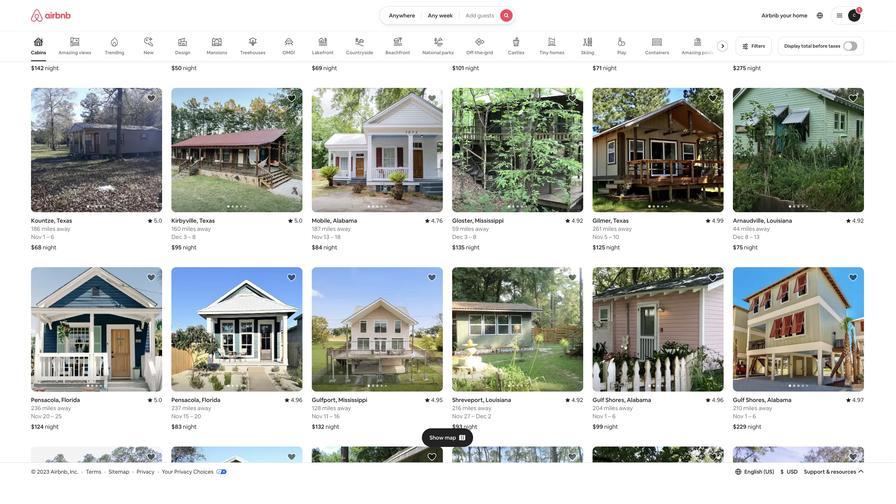 Task type: describe. For each thing, give the bounding box(es) containing it.
210
[[733, 405, 742, 413]]

4.92 out of 5 average rating image for shreveport, louisiana 216 miles away nov 27 – dec 2 $93 night
[[565, 397, 583, 404]]

miles inside the gulf shores, alabama 204 miles away nov 1 – 6 $99 night
[[604, 405, 618, 413]]

homes
[[550, 50, 565, 56]]

4.92 for shreveport, louisiana 216 miles away nov 27 – dec 2 $93 night
[[572, 397, 583, 404]]

guests
[[478, 12, 494, 19]]

terms
[[86, 469, 101, 476]]

before
[[813, 43, 828, 49]]

away inside the gulf shores, alabama 204 miles away nov 1 – 6 $99 night
[[619, 405, 633, 413]]

4.85 out of 5 average rating image
[[285, 38, 303, 45]]

texas for lufkin, texas
[[331, 38, 347, 45]]

1 inside the gulf shores, alabama 204 miles away nov 1 – 6 $99 night
[[605, 413, 607, 421]]

away for 44 miles away
[[756, 226, 770, 233]]

english (us)
[[745, 469, 775, 476]]

your privacy choices link
[[162, 469, 227, 476]]

$229
[[733, 424, 747, 431]]

filters
[[752, 43, 765, 49]]

20 inside pensacola, florida 236 miles away nov 20 – 25 $124 night
[[43, 413, 50, 421]]

kirbyville,
[[171, 217, 198, 225]]

away for 187 miles away
[[337, 226, 351, 233]]

1 button
[[831, 6, 864, 25]]

– for $71
[[608, 54, 611, 61]]

– for $101
[[468, 54, 471, 61]]

add to wishlist: arnaudville, louisiana image
[[849, 94, 858, 103]]

261
[[593, 226, 602, 233]]

florida for 237 miles away
[[202, 397, 220, 404]]

$101
[[452, 65, 464, 72]]

– for $95
[[188, 234, 191, 241]]

$124
[[31, 424, 44, 431]]

any week
[[428, 12, 453, 19]]

add guests
[[466, 12, 494, 19]]

4.99
[[712, 217, 724, 225]]

design
[[175, 50, 190, 56]]

dec for 44
[[733, 234, 744, 241]]

$84
[[312, 244, 322, 252]]

night for $101
[[466, 65, 479, 72]]

away for 128 miles away
[[337, 405, 351, 413]]

the-
[[475, 50, 484, 56]]

$125
[[593, 244, 605, 252]]

arnaudville,
[[733, 217, 766, 225]]

6 for $101
[[472, 54, 475, 61]]

nov for 237
[[171, 413, 182, 421]]

9
[[324, 54, 327, 61]]

miles for 188
[[42, 46, 55, 53]]

gulf for 210
[[733, 397, 745, 404]]

miles for 187
[[322, 226, 336, 233]]

add
[[466, 12, 476, 19]]

away for 237 miles away
[[197, 405, 211, 413]]

5.0 for kirbyville, texas 160 miles away dec 3 – 8 $95 night
[[294, 217, 303, 225]]

night for $124
[[45, 424, 59, 431]]

away inside gulf shores, alabama 210 miles away nov 1 – 6 $229 night
[[759, 405, 772, 413]]

nov for 208
[[733, 54, 744, 61]]

add to wishlist: shreveport, louisiana image
[[427, 453, 437, 463]]

terms · sitemap · privacy
[[86, 469, 155, 476]]

amazing views
[[58, 50, 91, 56]]

– for $124
[[51, 413, 54, 421]]

18
[[335, 234, 341, 241]]

16
[[334, 413, 340, 421]]

add to wishlist: kountze, texas image
[[147, 94, 156, 103]]

texas for avinger, texas
[[616, 38, 632, 45]]

kountze,
[[31, 217, 55, 225]]

profile element
[[525, 0, 864, 31]]

nov for 188
[[31, 54, 42, 61]]

away for 59 miles away
[[475, 226, 489, 233]]

inc.
[[70, 469, 78, 476]]

gilmer,
[[593, 217, 612, 225]]

alabama inside mobile, alabama 187 miles away nov 13 – 18 $84 night
[[333, 217, 357, 225]]

nov for 211
[[452, 54, 463, 61]]

louisiana for 44 miles away
[[767, 217, 792, 225]]

13 inside mobile, alabama 187 miles away nov 13 – 18 $84 night
[[324, 234, 329, 241]]

1 inside coden, alabama 181 miles away nov 1 – 8 $50 night
[[183, 54, 186, 61]]

miles for 236
[[42, 405, 56, 413]]

airbnb,
[[51, 469, 69, 476]]

pensacola, for 236
[[31, 397, 60, 404]]

tiny
[[540, 50, 549, 56]]

128
[[312, 405, 321, 413]]

5.0 out of 5 average rating image
[[148, 397, 162, 404]]

any week button
[[421, 6, 460, 25]]

1 · from the left
[[82, 469, 83, 476]]

display total before taxes
[[785, 43, 841, 49]]

$132
[[312, 424, 324, 431]]

2023
[[37, 469, 49, 476]]

shores, for 210
[[746, 397, 766, 404]]

1 inside dropdown button
[[859, 7, 860, 12]]

$71
[[593, 65, 602, 72]]

nov for 186
[[31, 234, 42, 241]]

greenville, mississippi 208 miles away nov 1 – 6 $275 night
[[733, 38, 792, 72]]

night for $69
[[323, 65, 337, 72]]

away for 188 miles away
[[57, 46, 70, 53]]

4 · from the left
[[158, 469, 159, 476]]

$75
[[733, 244, 743, 252]]

– for $132
[[330, 413, 333, 421]]

pensacola, for 237
[[171, 397, 201, 404]]

cabins
[[31, 50, 46, 56]]

show
[[430, 435, 444, 442]]

shongaloo,
[[452, 38, 483, 45]]

4.92 for arnaudville, louisiana 44 miles away dec 8 – 13 $75 night
[[853, 217, 864, 225]]

sitemap
[[109, 469, 129, 476]]

alabama inside coden, alabama 181 miles away nov 1 – 8 $50 night
[[193, 38, 217, 45]]

miles for 216
[[463, 405, 477, 413]]

– inside gulf shores, alabama 210 miles away nov 1 – 6 $229 night
[[749, 413, 752, 421]]

display
[[785, 43, 801, 49]]

4.92 out of 5 average rating image for gloster, mississippi 59 miles away dec 3 – 8 $135 night
[[565, 217, 583, 225]]

texas for gilmer, texas
[[613, 217, 629, 225]]

mississippi for 59 miles away
[[475, 217, 504, 225]]

(us)
[[764, 469, 775, 476]]

– for $75
[[750, 234, 753, 241]]

nov for 260
[[593, 54, 603, 61]]

nov for 261
[[593, 234, 603, 241]]

night for $68
[[43, 244, 56, 252]]

add to wishlist: pensacola, florida image
[[147, 274, 156, 283]]

188
[[31, 46, 40, 53]]

4.99 out of 5 average rating image
[[706, 217, 724, 225]]

$ usd
[[781, 469, 798, 476]]

louisiana for 211 miles away
[[484, 38, 510, 45]]

miles for 261
[[603, 226, 617, 233]]

miles for 237
[[182, 405, 196, 413]]

10 for $125
[[613, 234, 619, 241]]

night for $84
[[324, 244, 337, 252]]

4.79
[[150, 38, 162, 45]]

$69
[[312, 65, 322, 72]]

add to wishlist: gulfport, mississippi image
[[427, 274, 437, 283]]

5.0 out of 5 average rating image for kirbyville, texas 160 miles away dec 3 – 8 $95 night
[[288, 217, 303, 225]]

miles for 181
[[181, 46, 195, 53]]

4.96 for gulf shores, alabama 204 miles away nov 1 – 6 $99 night
[[712, 397, 724, 404]]

add to wishlist: gilmer, texas image
[[708, 94, 718, 103]]

group containing amazing views
[[31, 31, 731, 61]]

1 inside kountze, texas 186 miles away nov 1 – 6 $68 night
[[43, 234, 45, 241]]

taxes
[[829, 43, 841, 49]]

total
[[802, 43, 812, 49]]

6 inside the gulf shores, alabama 204 miles away nov 1 – 6 $99 night
[[612, 413, 616, 421]]

211
[[452, 46, 460, 53]]

castles
[[508, 50, 525, 56]]

any
[[428, 12, 438, 19]]

4.81 out of 5 average rating image for lufkin, texas 218 miles away nov 9 – 14 $69 night
[[425, 38, 443, 45]]

4.92 out of 5 average rating image for arnaudville, louisiana 44 miles away dec 8 – 13 $75 night
[[846, 217, 864, 225]]

204
[[593, 405, 603, 413]]

3 for $135
[[464, 234, 468, 241]]

pools
[[702, 50, 714, 56]]

186
[[31, 226, 40, 233]]

usd
[[787, 469, 798, 476]]

236
[[31, 405, 41, 413]]

choices
[[193, 469, 213, 476]]

dec inside shreveport, louisiana 216 miles away nov 27 – dec 2 $93 night
[[476, 413, 487, 421]]

nov for 128
[[312, 413, 322, 421]]

6 for $68
[[51, 234, 54, 241]]

play
[[618, 50, 626, 56]]

your
[[162, 469, 173, 476]]

add guests button
[[459, 6, 516, 25]]

miles for 260
[[604, 46, 618, 53]]

$
[[781, 469, 784, 476]]

privacy link
[[137, 469, 155, 476]]

add to wishlist: shreveport, louisiana image
[[568, 274, 577, 283]]

night inside gulf shores, alabama 210 miles away nov 1 – 6 $229 night
[[748, 424, 762, 431]]

add to wishlist: gulf shores, alabama image
[[849, 274, 858, 283]]

support & resources button
[[804, 469, 864, 476]]

away for 216 miles away
[[478, 405, 492, 413]]

amazing for amazing views
[[58, 50, 78, 56]]

add to wishlist: pensacola, florida image
[[287, 274, 296, 283]]

skiing
[[581, 50, 594, 56]]

14
[[333, 54, 338, 61]]

away for 186 miles away
[[57, 226, 70, 233]]

amazing pools
[[682, 50, 714, 56]]

tiny homes
[[540, 50, 565, 56]]

resources
[[831, 469, 857, 476]]

3 · from the left
[[132, 469, 134, 476]]

night for $71
[[603, 65, 617, 72]]



Task type: locate. For each thing, give the bounding box(es) containing it.
1 shores, from the left
[[606, 397, 626, 404]]

mansions
[[207, 50, 227, 56]]

1 4.81 out of 5 average rating image from the left
[[425, 38, 443, 45]]

group
[[31, 31, 731, 61], [31, 88, 162, 213], [171, 88, 303, 213], [312, 88, 443, 213], [452, 88, 583, 213], [593, 88, 724, 213], [733, 88, 864, 213], [31, 268, 162, 392], [171, 268, 303, 392], [312, 268, 443, 392], [452, 268, 583, 392], [593, 268, 724, 392], [733, 268, 864, 392], [31, 447, 162, 482], [171, 447, 303, 482], [312, 447, 443, 482], [452, 447, 583, 482], [593, 447, 724, 482], [733, 447, 864, 482]]

mississippi up "16"
[[338, 397, 367, 404]]

containers
[[645, 50, 669, 56]]

0 horizontal spatial 4.96
[[291, 397, 303, 404]]

add to wishlist: laurel, mississippi image
[[708, 453, 718, 463]]

away right 260
[[619, 46, 633, 53]]

away inside gulfport, mississippi 128 miles away nov 11 – 16 $132 night
[[337, 405, 351, 413]]

miles for 218
[[322, 46, 336, 53]]

away
[[57, 46, 70, 53], [196, 46, 210, 53], [337, 46, 351, 53], [477, 46, 491, 53], [619, 46, 633, 53], [760, 46, 773, 53], [57, 226, 70, 233], [197, 226, 211, 233], [337, 226, 351, 233], [475, 226, 489, 233], [618, 226, 632, 233], [756, 226, 770, 233], [57, 405, 71, 413], [197, 405, 211, 413], [337, 405, 351, 413], [478, 405, 492, 413], [619, 405, 633, 413], [759, 405, 772, 413]]

away for 261 miles away
[[618, 226, 632, 233]]

– inside the 'arnaudville, louisiana 44 miles away dec 8 – 13 $75 night'
[[750, 234, 753, 241]]

texas up '14'
[[331, 38, 347, 45]]

– inside the gulf shores, alabama 204 miles away nov 1 – 6 $99 night
[[608, 413, 611, 421]]

nov for 236
[[31, 413, 42, 421]]

night down 15
[[183, 424, 197, 431]]

1 4.81 from the left
[[431, 38, 443, 45]]

away down greenville,
[[760, 46, 773, 53]]

3 inside kirbyville, texas 160 miles away dec 3 – 8 $95 night
[[184, 234, 187, 241]]

away right 204
[[619, 405, 633, 413]]

0 horizontal spatial 4.81
[[431, 38, 443, 45]]

0 horizontal spatial 10
[[52, 54, 57, 61]]

0 horizontal spatial amazing
[[58, 50, 78, 56]]

miles up 25
[[42, 405, 56, 413]]

20 left 25
[[43, 413, 50, 421]]

away for 260 miles away
[[619, 46, 633, 53]]

nov down 236
[[31, 413, 42, 421]]

0 horizontal spatial pensacola,
[[31, 397, 60, 404]]

4.96 out of 5 average rating image
[[706, 397, 724, 404]]

away inside shreveport, louisiana 216 miles away nov 27 – dec 2 $93 night
[[478, 405, 492, 413]]

0 vertical spatial mississippi
[[763, 38, 792, 45]]

night for $142
[[45, 65, 59, 72]]

– inside pensacola, florida 237 miles away nov 15 – 20 $83 night
[[190, 413, 193, 421]]

miles for 44
[[741, 226, 755, 233]]

6 inside gulf shores, alabama 210 miles away nov 1 – 6 $229 night
[[753, 413, 756, 421]]

mississippi down airbnb your home "link"
[[763, 38, 792, 45]]

miles inside gilmer, texas 261 miles away nov 5 – 10 $125 night
[[603, 226, 617, 233]]

1 5.0 out of 5 average rating image from the left
[[148, 217, 162, 225]]

1 horizontal spatial 4.81
[[712, 38, 724, 45]]

2 pensacola, from the left
[[171, 397, 201, 404]]

0 horizontal spatial florida
[[61, 397, 80, 404]]

0 horizontal spatial 3
[[184, 234, 187, 241]]

miles down the coden,
[[181, 46, 195, 53]]

night inside gulfport, mississippi 128 miles away nov 11 – 16 $132 night
[[326, 424, 340, 431]]

amazing for amazing pools
[[682, 50, 701, 56]]

1 vertical spatial 5
[[605, 234, 608, 241]]

– inside homer, louisiana 188 miles away nov 5 – 10 $142 night
[[47, 54, 50, 61]]

miles for 160
[[182, 226, 196, 233]]

2 privacy from the left
[[174, 469, 192, 476]]

pensacola, inside pensacola, florida 236 miles away nov 20 – 25 $124 night
[[31, 397, 60, 404]]

2 4.96 from the left
[[712, 397, 724, 404]]

texas inside kountze, texas 186 miles away nov 1 – 6 $68 night
[[57, 217, 72, 225]]

miles for 186
[[42, 226, 55, 233]]

3 for $95
[[184, 234, 187, 241]]

away for 218 miles away
[[337, 46, 351, 53]]

miles inside pensacola, florida 236 miles away nov 20 – 25 $124 night
[[42, 405, 56, 413]]

0 horizontal spatial 20
[[43, 413, 50, 421]]

night right $75
[[744, 244, 758, 252]]

night for $132
[[326, 424, 340, 431]]

gulf inside the gulf shores, alabama 204 miles away nov 1 – 6 $99 night
[[593, 397, 604, 404]]

20 right 15
[[194, 413, 201, 421]]

dec inside gloster, mississippi 59 miles away dec 3 – 8 $135 night
[[452, 234, 463, 241]]

1 horizontal spatial 5
[[605, 234, 608, 241]]

arnaudville, louisiana 44 miles away dec 8 – 13 $75 night
[[733, 217, 792, 252]]

4.92 out of 5 average rating image
[[565, 217, 583, 225], [846, 217, 864, 225], [565, 397, 583, 404]]

mississippi for 128 miles away
[[338, 397, 367, 404]]

views
[[79, 50, 91, 56]]

nov for 187
[[312, 234, 322, 241]]

8 for gloster,
[[473, 234, 477, 241]]

miles down the homer,
[[42, 46, 55, 53]]

dec for 160
[[171, 234, 182, 241]]

away inside kirbyville, texas 160 miles away dec 3 – 8 $95 night
[[197, 226, 211, 233]]

texas right gilmer,
[[613, 217, 629, 225]]

anywhere button
[[379, 6, 422, 25]]

– for $50
[[187, 54, 190, 61]]

4.81 up pools
[[712, 38, 724, 45]]

4.92 for gloster, mississippi 59 miles away dec 3 – 8 $135 night
[[572, 217, 583, 225]]

national
[[423, 50, 441, 56]]

2 shores, from the left
[[746, 397, 766, 404]]

miles inside shongaloo, louisiana 211 miles away nov 1 – 6 $101 night
[[462, 46, 476, 53]]

night inside the gulf shores, alabama 204 miles away nov 1 – 6 $99 night
[[604, 424, 618, 431]]

– for $84
[[331, 234, 334, 241]]

gulf for 204
[[593, 397, 604, 404]]

pensacola, up 236
[[31, 397, 60, 404]]

20
[[43, 413, 50, 421], [194, 413, 201, 421]]

1 horizontal spatial pensacola,
[[171, 397, 201, 404]]

mississippi for 208 miles away
[[763, 38, 792, 45]]

4.97 out of 5 average rating image
[[846, 397, 864, 404]]

dec inside kirbyville, texas 160 miles away dec 3 – 8 $95 night
[[171, 234, 182, 241]]

13 inside the 'arnaudville, louisiana 44 miles away dec 8 – 13 $75 night'
[[754, 234, 760, 241]]

1 horizontal spatial 10
[[613, 234, 619, 241]]

5.0 out of 5 average rating image
[[148, 217, 162, 225], [288, 217, 303, 225]]

away down kirbyville,
[[197, 226, 211, 233]]

night for $275
[[748, 65, 761, 72]]

5 inside homer, louisiana 188 miles away nov 5 – 10 $142 night
[[43, 54, 46, 61]]

$68
[[31, 244, 41, 252]]

away for 181 miles away
[[196, 46, 210, 53]]

0 horizontal spatial mississippi
[[338, 397, 367, 404]]

shores, for 204
[[606, 397, 626, 404]]

away right design
[[196, 46, 210, 53]]

1 horizontal spatial 4.81 out of 5 average rating image
[[706, 38, 724, 45]]

gloster, mississippi 59 miles away dec 3 – 8 $135 night
[[452, 217, 504, 252]]

3 up $135
[[464, 234, 468, 241]]

nov for 218
[[312, 54, 322, 61]]

omg!
[[283, 50, 295, 56]]

night right $142
[[45, 65, 59, 72]]

&
[[826, 469, 830, 476]]

amazing left views
[[58, 50, 78, 56]]

1 3 from the left
[[184, 234, 187, 241]]

2 · from the left
[[104, 469, 106, 476]]

night inside avinger, texas 260 miles away nov 1 – 6 $71 night
[[603, 65, 617, 72]]

5.0 out of 5 average rating image left 'mobile,' at top
[[288, 217, 303, 225]]

kountze, texas 186 miles away nov 1 – 6 $68 night
[[31, 217, 72, 252]]

night right $68 at bottom left
[[43, 244, 56, 252]]

away for 236 miles away
[[57, 405, 71, 413]]

night right $135
[[466, 244, 480, 252]]

texas up play
[[616, 38, 632, 45]]

pensacola, up 237
[[171, 397, 201, 404]]

miles inside gloster, mississippi 59 miles away dec 3 – 8 $135 night
[[460, 226, 474, 233]]

2 5.0 out of 5 average rating image from the left
[[288, 217, 303, 225]]

6 for $71
[[612, 54, 616, 61]]

1 inside avinger, texas 260 miles away nov 1 – 6 $71 night
[[605, 54, 607, 61]]

nov down 204
[[593, 413, 603, 421]]

nov inside avinger, texas 260 miles away nov 1 – 6 $71 night
[[593, 54, 603, 61]]

week
[[439, 12, 453, 19]]

13
[[324, 234, 329, 241], [754, 234, 760, 241]]

texas
[[331, 38, 347, 45], [616, 38, 632, 45], [57, 217, 72, 225], [199, 217, 215, 225], [613, 217, 629, 225]]

airbnb your home link
[[757, 7, 812, 24]]

away up 2
[[478, 405, 492, 413]]

texas for kirbyville, texas
[[199, 217, 215, 225]]

8 down gloster,
[[473, 234, 477, 241]]

181
[[171, 46, 180, 53]]

trending
[[105, 50, 124, 56]]

gulf inside gulf shores, alabama 210 miles away nov 1 – 6 $229 night
[[733, 397, 745, 404]]

night inside homer, louisiana 188 miles away nov 5 – 10 $142 night
[[45, 65, 59, 72]]

nov inside lufkin, texas 218 miles away nov 9 – 14 $69 night
[[312, 54, 322, 61]]

6
[[472, 54, 475, 61], [612, 54, 616, 61], [753, 54, 756, 61], [51, 234, 54, 241], [612, 413, 616, 421], [753, 413, 756, 421]]

home
[[793, 12, 808, 19]]

0 horizontal spatial 4.81 out of 5 average rating image
[[425, 38, 443, 45]]

alabama inside gulf shores, alabama 210 miles away nov 1 – 6 $229 night
[[767, 397, 792, 404]]

away right 210
[[759, 405, 772, 413]]

miles down avinger, on the top right
[[604, 46, 618, 53]]

away for 211 miles away
[[477, 46, 491, 53]]

texas inside avinger, texas 260 miles away nov 1 – 6 $71 night
[[616, 38, 632, 45]]

alabama inside the gulf shores, alabama 204 miles away nov 1 – 6 $99 night
[[627, 397, 651, 404]]

add to wishlist: foley, alabama image
[[849, 453, 858, 463]]

louisiana
[[52, 38, 78, 45], [484, 38, 510, 45], [767, 217, 792, 225], [486, 397, 511, 404]]

2 florida from the left
[[202, 397, 220, 404]]

add to wishlist: ocean springs, mississippi image
[[147, 453, 156, 463]]

1 horizontal spatial amazing
[[682, 50, 701, 56]]

beachfront
[[386, 50, 410, 56]]

0 horizontal spatial shores,
[[606, 397, 626, 404]]

1 horizontal spatial 5.0 out of 5 average rating image
[[288, 217, 303, 225]]

mobile,
[[312, 217, 332, 225]]

night right $71
[[603, 65, 617, 72]]

13 left the 18 on the left of the page
[[324, 234, 329, 241]]

· left your
[[158, 469, 159, 476]]

8 down kirbyville,
[[192, 234, 196, 241]]

your
[[780, 12, 792, 19]]

4.81 up national parks
[[431, 38, 443, 45]]

1 horizontal spatial florida
[[202, 397, 220, 404]]

– inside coden, alabama 181 miles away nov 1 – 8 $50 night
[[187, 54, 190, 61]]

– inside pensacola, florida 236 miles away nov 20 – 25 $124 night
[[51, 413, 54, 421]]

night down 27
[[464, 424, 478, 431]]

miles up 11
[[322, 405, 336, 413]]

miles inside coden, alabama 181 miles away nov 1 – 8 $50 night
[[181, 46, 195, 53]]

away right the "59"
[[475, 226, 489, 233]]

2 13 from the left
[[754, 234, 760, 241]]

your privacy choices
[[162, 469, 213, 476]]

louisiana inside shongaloo, louisiana 211 miles away nov 1 – 6 $101 night
[[484, 38, 510, 45]]

5.0 for kountze, texas 186 miles away nov 1 – 6 $68 night
[[154, 217, 162, 225]]

shores, inside gulf shores, alabama 210 miles away nov 1 – 6 $229 night
[[746, 397, 766, 404]]

1 inside greenville, mississippi 208 miles away nov 1 – 6 $275 night
[[745, 54, 747, 61]]

louisiana for 216 miles away
[[486, 397, 511, 404]]

1 4.96 from the left
[[291, 397, 303, 404]]

6 for $275
[[753, 54, 756, 61]]

– inside gulfport, mississippi 128 miles away nov 11 – 16 $132 night
[[330, 413, 333, 421]]

– inside greenville, mississippi 208 miles away nov 1 – 6 $275 night
[[749, 54, 752, 61]]

night down the 18 on the left of the page
[[324, 244, 337, 252]]

– inside mobile, alabama 187 miles away nov 13 – 18 $84 night
[[331, 234, 334, 241]]

nov down 210
[[733, 413, 744, 421]]

4.95 up skiing
[[572, 38, 583, 45]]

4.79 out of 5 average rating image
[[144, 38, 162, 45]]

louisiana up amazing views
[[52, 38, 78, 45]]

4.81 for avinger, texas 260 miles away nov 1 – 6 $71 night
[[712, 38, 724, 45]]

away right '261' on the right
[[618, 226, 632, 233]]

nov for 181
[[171, 54, 182, 61]]

louisiana inside homer, louisiana 188 miles away nov 5 – 10 $142 night
[[52, 38, 78, 45]]

nov down 211 on the right
[[452, 54, 463, 61]]

59
[[452, 226, 459, 233]]

filters button
[[736, 37, 772, 55]]

1 pensacola, from the left
[[31, 397, 60, 404]]

map
[[445, 435, 456, 442]]

miles right 204
[[604, 405, 618, 413]]

2 gulf from the left
[[733, 397, 745, 404]]

away for 208 miles away
[[760, 46, 773, 53]]

4.95 left shreveport,
[[431, 397, 443, 404]]

night for $95
[[183, 244, 197, 252]]

– for $135
[[469, 234, 472, 241]]

1 vertical spatial mississippi
[[475, 217, 504, 225]]

add to wishlist: gulf shores, alabama image
[[708, 274, 718, 283]]

0 vertical spatial 5
[[43, 54, 46, 61]]

6 inside shongaloo, louisiana 211 miles away nov 1 – 6 $101 night
[[472, 54, 475, 61]]

4.81 out of 5 average rating image up pools
[[706, 38, 724, 45]]

0 horizontal spatial 5
[[43, 54, 46, 61]]

mobile, alabama 187 miles away nov 13 – 18 $84 night
[[312, 217, 357, 252]]

coden, alabama 181 miles away nov 1 – 8 $50 night
[[171, 38, 217, 72]]

nov down "187"
[[312, 234, 322, 241]]

2 vertical spatial mississippi
[[338, 397, 367, 404]]

0 vertical spatial 10
[[52, 54, 57, 61]]

night for $83
[[183, 424, 197, 431]]

away down arnaudville,
[[756, 226, 770, 233]]

4.95 out of 5 average rating image
[[425, 397, 443, 404]]

add to wishlist: kirbyville, texas image
[[287, 94, 296, 103]]

– for $83
[[190, 413, 193, 421]]

nov inside gilmer, texas 261 miles away nov 5 – 10 $125 night
[[593, 234, 603, 241]]

countryside
[[346, 50, 373, 56]]

away inside gloster, mississippi 59 miles away dec 3 – 8 $135 night
[[475, 226, 489, 233]]

– inside kirbyville, texas 160 miles away dec 3 – 8 $95 night
[[188, 234, 191, 241]]

– for $93
[[472, 413, 475, 421]]

4.98 out of 5 average rating image
[[846, 38, 864, 45]]

$275
[[733, 65, 746, 72]]

1 13 from the left
[[324, 234, 329, 241]]

– for $275
[[749, 54, 752, 61]]

miles down gilmer,
[[603, 226, 617, 233]]

away inside lufkin, texas 218 miles away nov 9 – 14 $69 night
[[337, 46, 351, 53]]

1 privacy from the left
[[137, 469, 155, 476]]

1 vertical spatial 10
[[613, 234, 619, 241]]

miles for 59
[[460, 226, 474, 233]]

night right $99
[[604, 424, 618, 431]]

0 horizontal spatial privacy
[[137, 469, 155, 476]]

mississippi
[[763, 38, 792, 45], [475, 217, 504, 225], [338, 397, 367, 404]]

2 3 from the left
[[464, 234, 468, 241]]

add to wishlist: arnaudville, louisiana image
[[287, 453, 296, 463]]

1 inside shongaloo, louisiana 211 miles away nov 1 – 6 $101 night
[[464, 54, 467, 61]]

away inside homer, louisiana 188 miles away nov 5 – 10 $142 night
[[57, 46, 70, 53]]

miles up 9
[[322, 46, 336, 53]]

miles right 210
[[744, 405, 757, 413]]

night for $50
[[183, 65, 197, 72]]

homer, louisiana 188 miles away nov 5 – 10 $142 night
[[31, 38, 78, 72]]

nov inside the gulf shores, alabama 204 miles away nov 1 – 6 $99 night
[[593, 413, 603, 421]]

nov inside homer, louisiana 188 miles away nov 5 – 10 $142 night
[[31, 54, 42, 61]]

night right $275
[[748, 65, 761, 72]]

1 horizontal spatial privacy
[[174, 469, 192, 476]]

night inside the 'arnaudville, louisiana 44 miles away dec 8 – 13 $75 night'
[[744, 244, 758, 252]]

night right $50
[[183, 65, 197, 72]]

0 horizontal spatial 13
[[324, 234, 329, 241]]

– inside shreveport, louisiana 216 miles away nov 27 – dec 2 $93 night
[[472, 413, 475, 421]]

miles inside gulf shores, alabama 210 miles away nov 1 – 6 $229 night
[[744, 405, 757, 413]]

new
[[144, 50, 154, 56]]

pensacola, inside pensacola, florida 237 miles away nov 15 – 20 $83 night
[[171, 397, 201, 404]]

1 horizontal spatial 3
[[464, 234, 468, 241]]

add to wishlist: dauphin island, alabama image
[[568, 453, 577, 463]]

1 horizontal spatial 4.96
[[712, 397, 724, 404]]

4.81 out of 5 average rating image
[[425, 38, 443, 45], [706, 38, 724, 45]]

nov inside gulfport, mississippi 128 miles away nov 11 – 16 $132 night
[[312, 413, 322, 421]]

nov down 188
[[31, 54, 42, 61]]

5 for 188
[[43, 54, 46, 61]]

support & resources
[[804, 469, 857, 476]]

1 horizontal spatial shores,
[[746, 397, 766, 404]]

nov down '261' on the right
[[593, 234, 603, 241]]

1 20 from the left
[[43, 413, 50, 421]]

texas right the kountze,
[[57, 217, 72, 225]]

2 20 from the left
[[194, 413, 201, 421]]

8
[[191, 54, 195, 61], [192, 234, 196, 241], [473, 234, 477, 241], [745, 234, 749, 241]]

gulf shores, alabama 210 miles away nov 1 – 6 $229 night
[[733, 397, 792, 431]]

night right $101
[[466, 65, 479, 72]]

amazing left pools
[[682, 50, 701, 56]]

13 down arnaudville,
[[754, 234, 760, 241]]

44
[[733, 226, 740, 233]]

8 for coden,
[[191, 54, 195, 61]]

1 vertical spatial 4.95
[[431, 397, 443, 404]]

night for $125
[[606, 244, 620, 252]]

0 horizontal spatial gulf
[[593, 397, 604, 404]]

texas inside lufkin, texas 218 miles away nov 9 – 14 $69 night
[[331, 38, 347, 45]]

nov down '186'
[[31, 234, 42, 241]]

add to wishlist: mobile, alabama image
[[427, 94, 437, 103]]

night for $135
[[466, 244, 480, 252]]

louisiana inside the 'arnaudville, louisiana 44 miles away dec 8 – 13 $75 night'
[[767, 217, 792, 225]]

3 down kirbyville,
[[184, 234, 187, 241]]

4.98
[[853, 38, 864, 45]]

0 horizontal spatial 4.95
[[431, 397, 443, 404]]

away up "16"
[[337, 405, 351, 413]]

2 4.81 from the left
[[712, 38, 724, 45]]

display total before taxes button
[[778, 37, 864, 55]]

nov inside shreveport, louisiana 216 miles away nov 27 – dec 2 $93 night
[[452, 413, 463, 421]]

lufkin, texas 218 miles away nov 9 – 14 $69 night
[[312, 38, 351, 72]]

5 for 261
[[605, 234, 608, 241]]

away right '186'
[[57, 226, 70, 233]]

airbnb your home
[[762, 12, 808, 19]]

louisiana up 2
[[486, 397, 511, 404]]

2 horizontal spatial mississippi
[[763, 38, 792, 45]]

© 2023 airbnb, inc. ·
[[31, 469, 83, 476]]

2 4.81 out of 5 average rating image from the left
[[706, 38, 724, 45]]

8 inside kirbyville, texas 160 miles away dec 3 – 8 $95 night
[[192, 234, 196, 241]]

1 horizontal spatial gulf
[[733, 397, 745, 404]]

miles down the kountze,
[[42, 226, 55, 233]]

greenville,
[[733, 38, 762, 45]]

160
[[171, 226, 181, 233]]

gulf up 210
[[733, 397, 745, 404]]

nov for 216
[[452, 413, 463, 421]]

support
[[804, 469, 825, 476]]

0 horizontal spatial 5.0 out of 5 average rating image
[[148, 217, 162, 225]]

1 horizontal spatial 20
[[194, 413, 201, 421]]

away up the 18 on the left of the page
[[337, 226, 351, 233]]

237
[[171, 405, 181, 413]]

$50
[[171, 65, 182, 72]]

– inside gilmer, texas 261 miles away nov 5 – 10 $125 night
[[609, 234, 612, 241]]

miles down greenville,
[[745, 46, 758, 53]]

nov
[[31, 54, 42, 61], [171, 54, 182, 61], [312, 54, 322, 61], [452, 54, 463, 61], [593, 54, 603, 61], [733, 54, 744, 61], [31, 234, 42, 241], [312, 234, 322, 241], [593, 234, 603, 241], [31, 413, 42, 421], [171, 413, 182, 421], [312, 413, 322, 421], [452, 413, 463, 421], [593, 413, 603, 421], [733, 413, 744, 421]]

– inside avinger, texas 260 miles away nov 1 – 6 $71 night
[[608, 54, 611, 61]]

nov down 218
[[312, 54, 322, 61]]

5.0 for pensacola, florida 236 miles away nov 20 – 25 $124 night
[[154, 397, 162, 404]]

0 vertical spatial 4.95
[[572, 38, 583, 45]]

night right $125 at the bottom right of page
[[606, 244, 620, 252]]

4.97
[[853, 397, 864, 404]]

florida
[[61, 397, 80, 404], [202, 397, 220, 404]]

1 horizontal spatial 13
[[754, 234, 760, 241]]

8 inside coden, alabama 181 miles away nov 1 – 8 $50 night
[[191, 54, 195, 61]]

4.96 out of 5 average rating image
[[285, 397, 303, 404]]

away inside avinger, texas 260 miles away nov 1 – 6 $71 night
[[619, 46, 633, 53]]

none search field containing anywhere
[[379, 6, 516, 25]]

florida inside pensacola, florida 236 miles away nov 20 – 25 $124 night
[[61, 397, 80, 404]]

15
[[183, 413, 189, 421]]

nov down 128
[[312, 413, 322, 421]]

night right $229
[[748, 424, 762, 431]]

2
[[488, 413, 491, 421]]

miles inside mobile, alabama 187 miles away nov 13 – 18 $84 night
[[322, 226, 336, 233]]

gloster,
[[452, 217, 474, 225]]

louisiana for 188 miles away
[[52, 38, 78, 45]]

1 florida from the left
[[61, 397, 80, 404]]

pensacola, florida 236 miles away nov 20 – 25 $124 night
[[31, 397, 80, 431]]

5.0 out of 5 average rating image for kountze, texas 186 miles away nov 1 – 6 $68 night
[[148, 217, 162, 225]]

away inside greenville, mississippi 208 miles away nov 1 – 6 $275 night
[[760, 46, 773, 53]]

english (us) button
[[735, 469, 775, 476]]

away inside pensacola, florida 237 miles away nov 15 – 20 $83 night
[[197, 405, 211, 413]]

louisiana inside shreveport, louisiana 216 miles away nov 27 – dec 2 $93 night
[[486, 397, 511, 404]]

4.76 out of 5 average rating image
[[425, 217, 443, 225]]

dec for 59
[[452, 234, 463, 241]]

260
[[593, 46, 603, 53]]

away inside pensacola, florida 236 miles away nov 20 – 25 $124 night
[[57, 405, 71, 413]]

alabama
[[193, 38, 217, 45], [333, 217, 357, 225], [627, 397, 651, 404], [767, 397, 792, 404]]

avinger,
[[593, 38, 615, 45]]

nov down 237
[[171, 413, 182, 421]]

10 inside homer, louisiana 188 miles away nov 5 – 10 $142 night
[[52, 54, 57, 61]]

nov inside pensacola, florida 236 miles away nov 20 – 25 $124 night
[[31, 413, 42, 421]]

1 horizontal spatial 4.95
[[572, 38, 583, 45]]

218
[[312, 46, 321, 53]]

1 inside gulf shores, alabama 210 miles away nov 1 – 6 $229 night
[[745, 413, 747, 421]]

airbnb
[[762, 12, 779, 19]]

nov down 181
[[171, 54, 182, 61]]

texas right kirbyville,
[[199, 217, 215, 225]]

miles up 15
[[182, 405, 196, 413]]

miles inside lufkin, texas 218 miles away nov 9 – 14 $69 night
[[322, 46, 336, 53]]

nov inside gulf shores, alabama 210 miles away nov 1 – 6 $229 night
[[733, 413, 744, 421]]

8 inside the 'arnaudville, louisiana 44 miles away dec 8 – 13 $75 night'
[[745, 234, 749, 241]]

4.81 for lufkin, texas 218 miles away nov 9 – 14 $69 night
[[431, 38, 443, 45]]

night down 9
[[323, 65, 337, 72]]

night inside pensacola, florida 236 miles away nov 20 – 25 $124 night
[[45, 424, 59, 431]]

night inside kirbyville, texas 160 miles away dec 3 – 8 $95 night
[[183, 244, 197, 252]]

away inside gilmer, texas 261 miles away nov 5 – 10 $125 night
[[618, 226, 632, 233]]

nov inside kountze, texas 186 miles away nov 1 – 6 $68 night
[[31, 234, 42, 241]]

8 right design
[[191, 54, 195, 61]]

– for $68
[[47, 234, 49, 241]]

gulf shores, alabama 204 miles away nov 1 – 6 $99 night
[[593, 397, 651, 431]]

miles for 208
[[745, 46, 758, 53]]

away for 160 miles away
[[197, 226, 211, 233]]

miles for 211
[[462, 46, 476, 53]]

texas inside gilmer, texas 261 miles away nov 5 – 10 $125 night
[[613, 217, 629, 225]]

· left privacy link
[[132, 469, 134, 476]]

5 up $125 at the bottom right of page
[[605, 234, 608, 241]]

miles down gloster,
[[460, 226, 474, 233]]

8 for kirbyville,
[[192, 234, 196, 241]]

shores,
[[606, 397, 626, 404], [746, 397, 766, 404]]

5 inside gilmer, texas 261 miles away nov 5 – 10 $125 night
[[605, 234, 608, 241]]

nov down 216
[[452, 413, 463, 421]]

add to wishlist: gloster, mississippi image
[[568, 94, 577, 103]]

miles down kirbyville,
[[182, 226, 196, 233]]

· right terms link
[[104, 469, 106, 476]]

night down "16"
[[326, 424, 340, 431]]

privacy right your
[[174, 469, 192, 476]]

mississippi inside gloster, mississippi 59 miles away dec 3 – 8 $135 night
[[475, 217, 504, 225]]

away inside mobile, alabama 187 miles away nov 13 – 18 $84 night
[[337, 226, 351, 233]]

off-
[[466, 50, 475, 56]]

dec
[[171, 234, 182, 241], [452, 234, 463, 241], [733, 234, 744, 241], [476, 413, 487, 421]]

1
[[859, 7, 860, 12], [183, 54, 186, 61], [464, 54, 467, 61], [605, 54, 607, 61], [745, 54, 747, 61], [43, 234, 45, 241], [605, 413, 607, 421], [745, 413, 747, 421]]

8 down arnaudville,
[[745, 234, 749, 241]]

miles down shreveport,
[[463, 405, 477, 413]]

miles inside kountze, texas 186 miles away nov 1 – 6 $68 night
[[42, 226, 55, 233]]

mississippi inside gulfport, mississippi 128 miles away nov 11 – 16 $132 night
[[338, 397, 367, 404]]

6 inside greenville, mississippi 208 miles away nov 1 – 6 $275 night
[[753, 54, 756, 61]]

None search field
[[379, 6, 516, 25]]

parks
[[442, 50, 454, 56]]

5.0 out of 5 average rating image left kirbyville,
[[148, 217, 162, 225]]

texas inside kirbyville, texas 160 miles away dec 3 – 8 $95 night
[[199, 217, 215, 225]]

4.81 out of 5 average rating image for avinger, texas 260 miles away nov 1 – 6 $71 night
[[706, 38, 724, 45]]

away inside kountze, texas 186 miles away nov 1 – 6 $68 night
[[57, 226, 70, 233]]

dec down 160
[[171, 234, 182, 241]]

1 gulf from the left
[[593, 397, 604, 404]]

louisiana right arnaudville,
[[767, 217, 792, 225]]

night right $95
[[183, 244, 197, 252]]

florida for 236 miles away
[[61, 397, 80, 404]]

10 for $142
[[52, 54, 57, 61]]

miles down 'mobile,' at top
[[322, 226, 336, 233]]

night inside coden, alabama 181 miles away nov 1 – 8 $50 night
[[183, 65, 197, 72]]

away right 237
[[197, 405, 211, 413]]

dec down the "59"
[[452, 234, 463, 241]]

4.95
[[572, 38, 583, 45], [431, 397, 443, 404]]

1 horizontal spatial mississippi
[[475, 217, 504, 225]]

grid
[[484, 50, 493, 56]]

nov inside mobile, alabama 187 miles away nov 13 – 18 $84 night
[[312, 234, 322, 241]]

night inside shreveport, louisiana 216 miles away nov 27 – dec 2 $93 night
[[464, 424, 478, 431]]

20 inside pensacola, florida 237 miles away nov 15 – 20 $83 night
[[194, 413, 201, 421]]

dec left 2
[[476, 413, 487, 421]]



Task type: vqa. For each thing, say whether or not it's contained in the screenshot.


